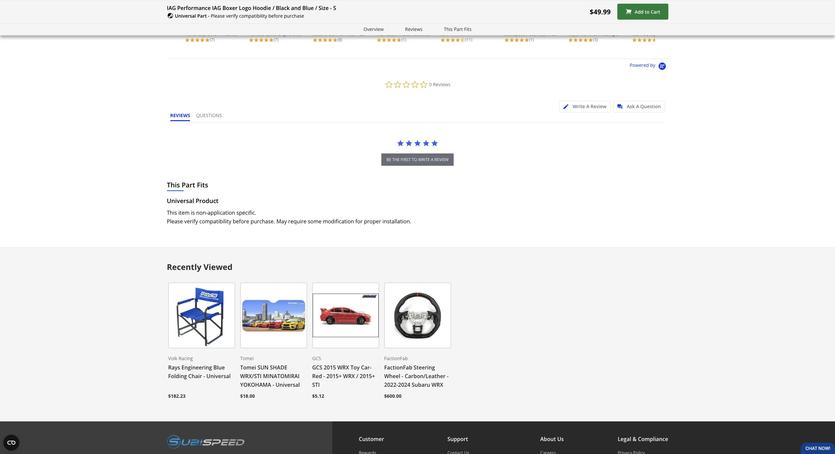 Task type: describe. For each thing, give the bounding box(es) containing it.
gcs gcs 2015 wrx toy car- red - 2015+ wrx / 2015+ sti
[[312, 356, 375, 389]]

0 horizontal spatial subaru
[[313, 31, 327, 37]]

0 horizontal spatial this part fits
[[167, 181, 208, 190]]

1 total reviews element for facelift
[[504, 37, 558, 43]]

(8)
[[338, 37, 342, 43]]

subispeed facelift jdm style drl +...
[[504, 31, 577, 37]]

1 iag from the left
[[167, 4, 176, 12]]

2 oil from the left
[[339, 31, 345, 37]]

(7) for expreme
[[210, 37, 214, 43]]

ti
[[218, 31, 221, 37]]

picture of rays engineering blue folding chair - universal image
[[168, 283, 235, 349]]

olm
[[632, 31, 642, 37]]

1 horizontal spatial please
[[211, 13, 225, 19]]

chair
[[188, 373, 202, 380]]

subispeed
[[504, 31, 526, 37]]

minatomirai
[[263, 373, 300, 380]]

- right filter in the left of the page
[[357, 31, 358, 37]]

(3) for racing
[[593, 37, 598, 43]]

ask
[[627, 103, 635, 110]]

picture of factionfab steering wheel - carbon/leather - 2022-2024 subaru wrx image
[[384, 283, 451, 349]]

$182.23
[[168, 393, 186, 400]]

radiator
[[616, 31, 633, 37]]

for
[[355, 218, 363, 225]]

volk
[[168, 356, 177, 362]]

carbon/leather
[[405, 373, 445, 380]]

factionfab factionfab steering wheel - carbon/leather - 2022-2024 subaru wrx
[[384, 356, 449, 389]]

recently viewed
[[167, 262, 232, 273]]

0
[[429, 81, 432, 88]]

wrx inside factionfab factionfab steering wheel - carbon/leather - 2022-2024 subaru wrx
[[431, 382, 443, 389]]

proper
[[364, 218, 381, 225]]

1 vertical spatial reviews
[[433, 81, 450, 88]]

koyo
[[568, 31, 578, 37]]

wrx down toy
[[343, 373, 355, 380]]

be
[[386, 157, 391, 163]]

blue inside volk racing rays engineering blue folding chair - universal
[[213, 364, 225, 372]]

engine
[[278, 31, 292, 37]]

a for write
[[586, 103, 589, 110]]

- right guards
[[686, 31, 688, 37]]

0 vertical spatial racing
[[601, 31, 615, 37]]

- inside volk racing rays engineering blue folding chair - universal
[[203, 373, 205, 380]]

iridium
[[399, 31, 413, 37]]

item
[[178, 209, 189, 217]]

wrx/sti
[[240, 373, 262, 380]]

facelift
[[527, 31, 541, 37]]

us
[[557, 436, 564, 443]]

1 gcs from the top
[[312, 356, 321, 362]]

&
[[633, 436, 637, 443]]

specific.
[[236, 209, 256, 217]]

tomei expreme ti titantium cat-back...
[[185, 31, 264, 37]]

verify inside this item is non-application specific. please verify compatibility before purchase. may require some modification for proper installation.
[[184, 218, 198, 225]]

write a review button
[[559, 101, 610, 113]]

- right carbon/leather
[[447, 373, 449, 380]]

the
[[392, 157, 400, 163]]

universal product
[[167, 197, 218, 205]]

tomei for expreme
[[185, 31, 197, 37]]

2022-
[[384, 382, 398, 389]]

2 style from the left
[[650, 31, 659, 37]]

7 total reviews element for expreme
[[185, 37, 238, 43]]

olm oe style rain guards -...
[[632, 31, 691, 37]]

black
[[276, 4, 290, 12]]

$18.00
[[240, 393, 255, 400]]

0 vertical spatial part
[[197, 13, 207, 19]]

subispeed logo image
[[167, 435, 245, 449]]

olm oe style rain guards -... link
[[632, 0, 691, 37]]

volk racing rays engineering blue folding chair - universal
[[168, 356, 231, 380]]

1 ... from the left
[[635, 31, 639, 37]]

require
[[288, 218, 306, 225]]

koyo aluminum racing radiator -...
[[568, 31, 639, 37]]

write
[[418, 157, 430, 163]]

viewed
[[203, 262, 232, 273]]

this item is non-application specific. please verify compatibility before purchase. may require some modification for proper installation.
[[167, 209, 411, 225]]

write no frame image
[[563, 104, 572, 109]]

universal inside volk racing rays engineering blue folding chair - universal
[[206, 373, 231, 380]]

2015+ right filter in the left of the page
[[360, 31, 372, 37]]

questions
[[196, 112, 222, 119]]

fumoto quick engine oil drain valve... link
[[249, 0, 326, 37]]

quick
[[266, 31, 277, 37]]

drain
[[300, 31, 311, 37]]

3 total reviews element for racing
[[568, 37, 621, 43]]

range...
[[437, 31, 453, 37]]

2024
[[398, 382, 410, 389]]

$600.00
[[384, 393, 402, 400]]

iag performance iag boxer logo hoodie / black and blue / size - s
[[167, 4, 336, 12]]

sti
[[312, 382, 320, 389]]

ngk laser iridium stock heat range... link
[[376, 0, 453, 37]]

toy
[[350, 364, 360, 372]]

a for ask
[[636, 103, 639, 110]]

be the first to write a review button
[[381, 154, 454, 166]]

heat
[[426, 31, 436, 37]]

oe
[[643, 31, 648, 37]]

tab list containing reviews
[[170, 112, 228, 123]]

ask a question
[[627, 103, 661, 110]]

may
[[276, 218, 287, 225]]

be the first to write a review
[[386, 157, 449, 163]]

is
[[191, 209, 195, 217]]

purchase
[[284, 13, 304, 19]]

2 factionfab from the top
[[384, 364, 412, 372]]

some
[[308, 218, 322, 225]]

stock
[[414, 31, 425, 37]]

universal down performance
[[175, 13, 196, 19]]

guards
[[670, 31, 685, 37]]

style inside "link"
[[551, 31, 561, 37]]

compatibility inside this item is non-application specific. please verify compatibility before purchase. may require some modification for proper installation.
[[199, 218, 231, 225]]

review
[[591, 103, 606, 110]]

subispeed facelift jdm style drl +... link
[[504, 0, 577, 37]]

car-
[[361, 364, 371, 372]]

boxer
[[222, 4, 238, 12]]

and
[[291, 4, 301, 12]]

half star image
[[460, 38, 465, 43]]

11 total reviews element
[[440, 37, 494, 43]]

hoodie
[[253, 4, 271, 12]]

open widget image
[[3, 435, 19, 451]]

a
[[431, 157, 433, 163]]

- inside tomei tomei sun shade wrx/sti minatomirai yokohama - universal
[[272, 382, 274, 389]]

s
[[333, 4, 336, 12]]

2 ... from the left
[[687, 31, 691, 37]]

before inside this item is non-application specific. please verify compatibility before purchase. may require some modification for proper installation.
[[233, 218, 249, 225]]

0 vertical spatial verify
[[226, 13, 238, 19]]

compliance
[[638, 436, 668, 443]]

by
[[650, 62, 655, 68]]

universal part - please verify compatibility before purchase
[[175, 13, 304, 19]]

ngk laser iridium stock heat range...
[[376, 31, 453, 37]]

- right radiator
[[634, 31, 635, 37]]

add
[[635, 9, 644, 15]]



Task type: vqa. For each thing, say whether or not it's contained in the screenshot.
Write A Review
yes



Task type: locate. For each thing, give the bounding box(es) containing it.
1 horizontal spatial a
[[636, 103, 639, 110]]

1 vertical spatial subaru
[[412, 382, 430, 389]]

blue
[[302, 4, 314, 12], [213, 364, 225, 372]]

verify down is in the top of the page
[[184, 218, 198, 225]]

review
[[434, 157, 449, 163]]

7 total reviews element
[[185, 37, 238, 43], [249, 37, 302, 43]]

dialog image
[[617, 104, 626, 109]]

0 vertical spatial gcs
[[312, 356, 321, 362]]

reviews link
[[405, 26, 423, 33]]

compatibility down application
[[199, 218, 231, 225]]

2 gcs from the top
[[312, 364, 322, 372]]

about us
[[540, 436, 564, 443]]

engineering
[[182, 364, 212, 372]]

- down minatomirai
[[272, 382, 274, 389]]

1 horizontal spatial this part fits
[[444, 26, 472, 32]]

subaru down carbon/leather
[[412, 382, 430, 389]]

/ for gcs gcs 2015 wrx toy car- red - 2015+ wrx / 2015+ sti
[[356, 373, 358, 380]]

1 oil from the left
[[293, 31, 298, 37]]

cat-
[[243, 31, 251, 37]]

racing left radiator
[[601, 31, 615, 37]]

this part fits
[[444, 26, 472, 32], [167, 181, 208, 190]]

0 vertical spatial subaru
[[313, 31, 327, 37]]

this up universal product
[[167, 181, 180, 190]]

2 (7) from the left
[[274, 37, 278, 43]]

0 horizontal spatial ...
[[635, 31, 639, 37]]

about
[[540, 436, 556, 443]]

wrx down carbon/leather
[[431, 382, 443, 389]]

a right the write
[[586, 103, 589, 110]]

(11)
[[465, 37, 472, 43]]

before down black
[[268, 13, 283, 19]]

tomei
[[185, 31, 197, 37], [240, 356, 254, 362], [240, 364, 256, 372]]

1 horizontal spatial racing
[[601, 31, 615, 37]]

2015+
[[360, 31, 372, 37], [326, 373, 342, 380], [360, 373, 375, 380]]

2 1 total reviews element from the left
[[504, 37, 558, 43]]

0 horizontal spatial part
[[182, 181, 195, 190]]

question
[[640, 103, 661, 110]]

1 horizontal spatial 7 total reviews element
[[249, 37, 302, 43]]

fits
[[464, 26, 472, 32], [197, 181, 208, 190]]

legal & compliance
[[618, 436, 668, 443]]

0 horizontal spatial racing
[[179, 356, 193, 362]]

0 horizontal spatial before
[[233, 218, 249, 225]]

1 vertical spatial tomei
[[240, 356, 254, 362]]

ask a question button
[[613, 101, 665, 113]]

0 horizontal spatial (1)
[[401, 37, 406, 43]]

1 horizontal spatial before
[[268, 13, 283, 19]]

please down the item
[[167, 218, 183, 225]]

0 horizontal spatial compatibility
[[199, 218, 231, 225]]

(3) right oe at the right of page
[[657, 37, 662, 43]]

oil
[[293, 31, 298, 37], [339, 31, 345, 37]]

2 7 total reviews element from the left
[[249, 37, 302, 43]]

1 horizontal spatial blue
[[302, 4, 314, 12]]

1 horizontal spatial to
[[645, 9, 649, 15]]

fits up 11 total reviews element
[[464, 26, 472, 32]]

0 horizontal spatial 1 total reviews element
[[376, 37, 430, 43]]

subaru inside factionfab factionfab steering wheel - carbon/leather - 2022-2024 subaru wrx
[[412, 382, 430, 389]]

0 vertical spatial please
[[211, 13, 225, 19]]

1 style from the left
[[551, 31, 561, 37]]

- right red
[[323, 373, 325, 380]]

subaru left oem
[[313, 31, 327, 37]]

0 vertical spatial reviews
[[405, 26, 423, 32]]

1 horizontal spatial reviews
[[433, 81, 450, 88]]

-
[[330, 4, 332, 12], [208, 13, 209, 19], [357, 31, 358, 37], [634, 31, 635, 37], [686, 31, 688, 37], [203, 373, 205, 380], [323, 373, 325, 380], [402, 373, 403, 380], [447, 373, 449, 380], [272, 382, 274, 389]]

this part fits up half star image
[[444, 26, 472, 32]]

1 total reviews element
[[376, 37, 430, 43], [504, 37, 558, 43]]

reviews
[[170, 112, 190, 119]]

style left drl
[[551, 31, 561, 37]]

0 horizontal spatial 3 total reviews element
[[568, 37, 621, 43]]

size
[[319, 4, 329, 12]]

1 7 total reviews element from the left
[[185, 37, 238, 43]]

part down performance
[[197, 13, 207, 19]]

(1) for facelift
[[529, 37, 534, 43]]

1 horizontal spatial part
[[197, 13, 207, 19]]

1 horizontal spatial 1 total reviews element
[[504, 37, 558, 43]]

1 vertical spatial gcs
[[312, 364, 322, 372]]

please inside this item is non-application specific. please verify compatibility before purchase. may require some modification for proper installation.
[[167, 218, 183, 225]]

0 vertical spatial compatibility
[[239, 13, 267, 19]]

shade
[[270, 364, 287, 372]]

compatibility down iag performance iag boxer logo hoodie / black and blue / size - s
[[239, 13, 267, 19]]

2 vertical spatial tomei
[[240, 364, 256, 372]]

overview link
[[363, 26, 384, 33]]

3 total reviews element for style
[[632, 37, 685, 43]]

0 horizontal spatial please
[[167, 218, 183, 225]]

- down performance
[[208, 13, 209, 19]]

tomei for tomei
[[240, 356, 254, 362]]

this left the item
[[167, 209, 177, 217]]

1 vertical spatial racing
[[179, 356, 193, 362]]

this part fits up universal product
[[167, 181, 208, 190]]

(1) left jdm
[[529, 37, 534, 43]]

/ for iag performance iag boxer logo hoodie / black and blue / size - s
[[315, 4, 317, 12]]

overview
[[363, 26, 384, 32]]

fits up product
[[197, 181, 208, 190]]

sun
[[257, 364, 269, 372]]

2 horizontal spatial /
[[356, 373, 358, 380]]

0 horizontal spatial reviews
[[405, 26, 423, 32]]

universal up the item
[[167, 197, 194, 205]]

red
[[312, 373, 322, 380]]

2 (3) from the left
[[657, 37, 662, 43]]

(7) left ti
[[210, 37, 214, 43]]

... right guards
[[687, 31, 691, 37]]

1 horizontal spatial ...
[[687, 31, 691, 37]]

... left oe at the right of page
[[635, 31, 639, 37]]

1 horizontal spatial compatibility
[[239, 13, 267, 19]]

1 vertical spatial before
[[233, 218, 249, 225]]

2 vertical spatial this
[[167, 209, 177, 217]]

2 horizontal spatial part
[[454, 26, 463, 32]]

verify down boxer
[[226, 13, 238, 19]]

universal inside tomei tomei sun shade wrx/sti minatomirai yokohama - universal
[[276, 382, 300, 389]]

(1) for laser
[[401, 37, 406, 43]]

steering
[[414, 364, 435, 372]]

1 horizontal spatial style
[[650, 31, 659, 37]]

rays
[[168, 364, 180, 372]]

1 vertical spatial part
[[454, 26, 463, 32]]

drl
[[562, 31, 570, 37]]

wheel
[[384, 373, 400, 380]]

first
[[401, 157, 411, 163]]

1 horizontal spatial oil
[[339, 31, 345, 37]]

1 vertical spatial verify
[[184, 218, 198, 225]]

star image
[[195, 38, 200, 43], [205, 38, 210, 43], [249, 38, 254, 43], [254, 38, 259, 43], [269, 38, 274, 43], [318, 38, 323, 43], [328, 38, 333, 43], [376, 38, 381, 43], [391, 38, 396, 43], [440, 38, 445, 43], [450, 38, 455, 43], [514, 38, 519, 43], [524, 38, 529, 43], [568, 38, 573, 43], [573, 38, 578, 43], [588, 38, 593, 43], [632, 38, 637, 43], [637, 38, 642, 43], [642, 38, 647, 43], [647, 38, 652, 43], [397, 140, 404, 147], [405, 140, 413, 147], [414, 140, 421, 147]]

2015+ down the 2015
[[326, 373, 342, 380]]

blue right "engineering"
[[213, 364, 225, 372]]

powered
[[630, 62, 649, 68]]

1 a from the left
[[586, 103, 589, 110]]

tomei tomei sun shade wrx/sti minatomirai yokohama - universal
[[240, 356, 300, 389]]

1 vertical spatial factionfab
[[384, 364, 412, 372]]

0 horizontal spatial (7)
[[210, 37, 214, 43]]

1 horizontal spatial (3)
[[657, 37, 662, 43]]

(7)
[[210, 37, 214, 43], [274, 37, 278, 43]]

please down boxer
[[211, 13, 225, 19]]

titantium
[[222, 31, 242, 37]]

add to cart
[[635, 9, 660, 15]]

0 horizontal spatial iag
[[167, 4, 176, 12]]

0 vertical spatial fits
[[464, 26, 472, 32]]

1 horizontal spatial 3 total reviews element
[[632, 37, 685, 43]]

- up 2024
[[402, 373, 403, 380]]

subaru oem oil filter - 2015+ wrx link
[[313, 0, 382, 37]]

a
[[586, 103, 589, 110], [636, 103, 639, 110]]

modification
[[323, 218, 354, 225]]

2 vertical spatial part
[[182, 181, 195, 190]]

filter
[[346, 31, 356, 37]]

recently
[[167, 262, 201, 273]]

oil left drain
[[293, 31, 298, 37]]

support
[[447, 436, 468, 443]]

1 vertical spatial fits
[[197, 181, 208, 190]]

n/a link
[[440, 0, 494, 37]]

picture of gcs 2015 wrx toy car-red - 2015+ wrx / 2015+ sti image
[[312, 283, 379, 349]]

non-
[[196, 209, 208, 217]]

factionfab
[[384, 356, 408, 362], [384, 364, 412, 372]]

part up half star image
[[454, 26, 463, 32]]

7 total reviews element for quick
[[249, 37, 302, 43]]

1 horizontal spatial iag
[[212, 4, 221, 12]]

1 1 total reviews element from the left
[[376, 37, 430, 43]]

(1) right laser
[[401, 37, 406, 43]]

0 horizontal spatial /
[[272, 4, 275, 12]]

2 3 total reviews element from the left
[[632, 37, 685, 43]]

logo
[[239, 4, 251, 12]]

0 horizontal spatial 7 total reviews element
[[185, 37, 238, 43]]

to right first
[[412, 157, 417, 163]]

/ left black
[[272, 4, 275, 12]]

0 horizontal spatial verify
[[184, 218, 198, 225]]

(7) for quick
[[274, 37, 278, 43]]

0 reviews
[[429, 81, 450, 88]]

0 horizontal spatial style
[[551, 31, 561, 37]]

0 horizontal spatial (3)
[[593, 37, 598, 43]]

(7) right back...
[[274, 37, 278, 43]]

tomtg701a-sb00b tomei sun shade 59*28 wrx/sti minatomirai yokohama, image
[[240, 283, 307, 349]]

blue right and
[[302, 4, 314, 12]]

(3) for style
[[657, 37, 662, 43]]

product
[[196, 197, 218, 205]]

0 vertical spatial this
[[444, 26, 453, 32]]

racing inside volk racing rays engineering blue folding chair - universal
[[179, 356, 193, 362]]

valve...
[[312, 31, 326, 37]]

1 vertical spatial compatibility
[[199, 218, 231, 225]]

/ down toy
[[356, 373, 358, 380]]

/ left size
[[315, 4, 317, 12]]

1 horizontal spatial verify
[[226, 13, 238, 19]]

subaru
[[313, 31, 327, 37], [412, 382, 430, 389]]

1 3 total reviews element from the left
[[568, 37, 621, 43]]

universal right chair
[[206, 373, 231, 380]]

compatibility
[[239, 13, 267, 19], [199, 218, 231, 225]]

- inside gcs gcs 2015 wrx toy car- red - 2015+ wrx / 2015+ sti
[[323, 373, 325, 380]]

fumoto quick engine oil drain valve...
[[249, 31, 326, 37]]

1 total reviews element for laser
[[376, 37, 430, 43]]

fumoto
[[249, 31, 264, 37]]

0 vertical spatial to
[[645, 9, 649, 15]]

- left s
[[330, 4, 332, 12]]

$5.12
[[312, 393, 324, 400]]

part up universal product
[[182, 181, 195, 190]]

+...
[[571, 31, 577, 37]]

1 vertical spatial please
[[167, 218, 183, 225]]

1 vertical spatial blue
[[213, 364, 225, 372]]

iag left performance
[[167, 4, 176, 12]]

0 vertical spatial this part fits
[[444, 26, 472, 32]]

0 horizontal spatial to
[[412, 157, 417, 163]]

0 vertical spatial before
[[268, 13, 283, 19]]

1 vertical spatial this
[[167, 181, 180, 190]]

1 factionfab from the top
[[384, 356, 408, 362]]

tomei expreme ti titantium cat-back... link
[[185, 0, 264, 37]]

2015+ down car-
[[360, 373, 375, 380]]

2 a from the left
[[636, 103, 639, 110]]

0 vertical spatial tomei
[[185, 31, 197, 37]]

1 horizontal spatial (7)
[[274, 37, 278, 43]]

0 horizontal spatial fits
[[197, 181, 208, 190]]

2 iag from the left
[[212, 4, 221, 12]]

a right ask
[[636, 103, 639, 110]]

wrx left toy
[[337, 364, 349, 372]]

1 horizontal spatial fits
[[464, 26, 472, 32]]

oil right oem
[[339, 31, 345, 37]]

2015
[[324, 364, 336, 372]]

3 total reviews element
[[568, 37, 621, 43], [632, 37, 685, 43]]

0 horizontal spatial a
[[586, 103, 589, 110]]

0 horizontal spatial blue
[[213, 364, 225, 372]]

subaru oem oil filter - 2015+ wrx
[[313, 31, 382, 37]]

application
[[208, 209, 235, 217]]

racing right volk
[[179, 356, 193, 362]]

1 horizontal spatial (1)
[[529, 37, 534, 43]]

1 (1) from the left
[[401, 37, 406, 43]]

(3) right +... on the right of page
[[593, 37, 598, 43]]

0 vertical spatial factionfab
[[384, 356, 408, 362]]

to inside add to cart button
[[645, 9, 649, 15]]

before down specific.
[[233, 218, 249, 225]]

this right heat
[[444, 26, 453, 32]]

wrx left laser
[[373, 31, 382, 37]]

customer
[[359, 436, 384, 443]]

1 vertical spatial this part fits
[[167, 181, 208, 190]]

1 (7) from the left
[[210, 37, 214, 43]]

1 horizontal spatial /
[[315, 4, 317, 12]]

/ inside gcs gcs 2015 wrx toy car- red - 2015+ wrx / 2015+ sti
[[356, 373, 358, 380]]

performance
[[177, 4, 211, 12]]

1 horizontal spatial subaru
[[412, 382, 430, 389]]

$49.99
[[590, 7, 611, 16]]

tab list
[[170, 112, 228, 123]]

/
[[272, 4, 275, 12], [315, 4, 317, 12], [356, 373, 358, 380]]

8 total reviews element
[[313, 37, 366, 43]]

0 horizontal spatial oil
[[293, 31, 298, 37]]

jdm
[[542, 31, 550, 37]]

star image
[[185, 38, 190, 43], [190, 38, 195, 43], [200, 38, 205, 43], [259, 38, 264, 43], [264, 38, 269, 43], [313, 38, 318, 43], [323, 38, 328, 43], [333, 38, 338, 43], [381, 38, 386, 43], [386, 38, 391, 43], [396, 38, 401, 43], [445, 38, 450, 43], [455, 38, 460, 43], [504, 38, 509, 43], [509, 38, 514, 43], [519, 38, 524, 43], [578, 38, 583, 43], [583, 38, 588, 43], [652, 38, 657, 43], [422, 140, 430, 147], [431, 140, 438, 147]]

1 (3) from the left
[[593, 37, 598, 43]]

(1)
[[401, 37, 406, 43], [529, 37, 534, 43]]

- right chair
[[203, 373, 205, 380]]

tomei inside 'link'
[[185, 31, 197, 37]]

style right oe at the right of page
[[650, 31, 659, 37]]

powered by link
[[630, 62, 668, 71]]

universal down minatomirai
[[276, 382, 300, 389]]

2 (1) from the left
[[529, 37, 534, 43]]

to right add
[[645, 9, 649, 15]]

0 vertical spatial blue
[[302, 4, 314, 12]]

to inside be the first to write a review button
[[412, 157, 417, 163]]

laser
[[387, 31, 398, 37]]

this inside this item is non-application specific. please verify compatibility before purchase. may require some modification for proper installation.
[[167, 209, 177, 217]]

iag left boxer
[[212, 4, 221, 12]]

1 vertical spatial to
[[412, 157, 417, 163]]



